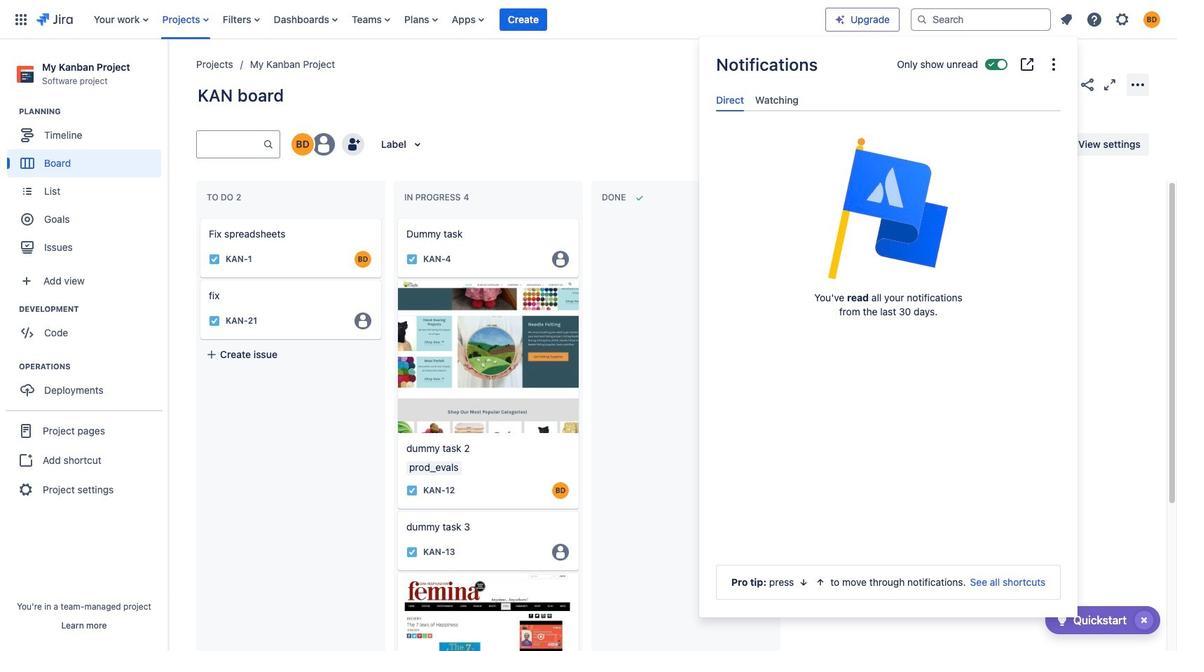 Task type: vqa. For each thing, say whether or not it's contained in the screenshot.
topmost heading
yes



Task type: locate. For each thing, give the bounding box(es) containing it.
task image down in progress element on the left
[[406, 254, 418, 265]]

create issue image
[[388, 209, 405, 226]]

2 task image from the left
[[406, 254, 418, 265]]

Search this board text field
[[197, 132, 263, 157]]

1 horizontal spatial task image
[[406, 254, 418, 265]]

tab panel
[[711, 112, 1067, 124]]

1 horizontal spatial list
[[1054, 7, 1169, 32]]

Search field
[[911, 8, 1051, 30]]

arrow down image
[[798, 577, 810, 588]]

0 horizontal spatial task image
[[209, 254, 220, 265]]

2 heading from the top
[[19, 304, 167, 315]]

banner
[[0, 0, 1177, 39]]

2 vertical spatial heading
[[19, 361, 167, 372]]

group
[[7, 106, 167, 266], [7, 304, 167, 351], [7, 361, 167, 409], [6, 410, 163, 510]]

task image down to do element
[[209, 254, 220, 265]]

search image
[[917, 14, 928, 25]]

group for operations icon
[[7, 361, 167, 409]]

None search field
[[911, 8, 1051, 30]]

task image
[[209, 315, 220, 327], [406, 485, 418, 496], [406, 546, 418, 558]]

enter full screen image
[[1102, 76, 1118, 93]]

3 heading from the top
[[19, 361, 167, 372]]

open notifications in a new tab image
[[1019, 56, 1036, 73]]

appswitcher icon image
[[13, 11, 29, 28]]

tab list
[[711, 88, 1067, 112]]

list
[[87, 0, 826, 39], [1054, 7, 1169, 32]]

your profile and settings image
[[1144, 11, 1160, 28]]

heading
[[19, 106, 167, 117], [19, 304, 167, 315], [19, 361, 167, 372]]

sidebar element
[[0, 39, 168, 651]]

task image for create issue image
[[406, 254, 418, 265]]

jira image
[[36, 11, 73, 28], [36, 11, 73, 28]]

task image for create issue icon
[[209, 254, 220, 265]]

dialog
[[699, 36, 1078, 617]]

create issue image
[[191, 209, 207, 226]]

list item
[[500, 0, 547, 39]]

group for development image
[[7, 304, 167, 351]]

1 heading from the top
[[19, 106, 167, 117]]

in progress element
[[404, 192, 472, 203]]

task image
[[209, 254, 220, 265], [406, 254, 418, 265]]

0 vertical spatial heading
[[19, 106, 167, 117]]

operations image
[[2, 358, 19, 375]]

1 task image from the left
[[209, 254, 220, 265]]

1 vertical spatial heading
[[19, 304, 167, 315]]

primary element
[[8, 0, 826, 39]]



Task type: describe. For each thing, give the bounding box(es) containing it.
heading for development image
[[19, 304, 167, 315]]

heading for planning icon
[[19, 106, 167, 117]]

0 horizontal spatial list
[[87, 0, 826, 39]]

settings image
[[1114, 11, 1131, 28]]

sidebar navigation image
[[153, 56, 184, 84]]

development image
[[2, 301, 19, 318]]

star kan board image
[[1057, 76, 1074, 93]]

to do element
[[207, 192, 244, 203]]

more actions image
[[1130, 76, 1146, 93]]

help image
[[1086, 11, 1103, 28]]

add people image
[[345, 136, 362, 153]]

0 vertical spatial task image
[[209, 315, 220, 327]]

planning image
[[2, 103, 19, 120]]

2 vertical spatial task image
[[406, 546, 418, 558]]

heading for operations icon
[[19, 361, 167, 372]]

notifications image
[[1058, 11, 1075, 28]]

group for planning icon
[[7, 106, 167, 266]]

goal image
[[21, 213, 34, 226]]

arrow up image
[[815, 577, 826, 588]]

dismiss quickstart image
[[1133, 609, 1156, 631]]

more image
[[1046, 56, 1062, 73]]

1 vertical spatial task image
[[406, 485, 418, 496]]



